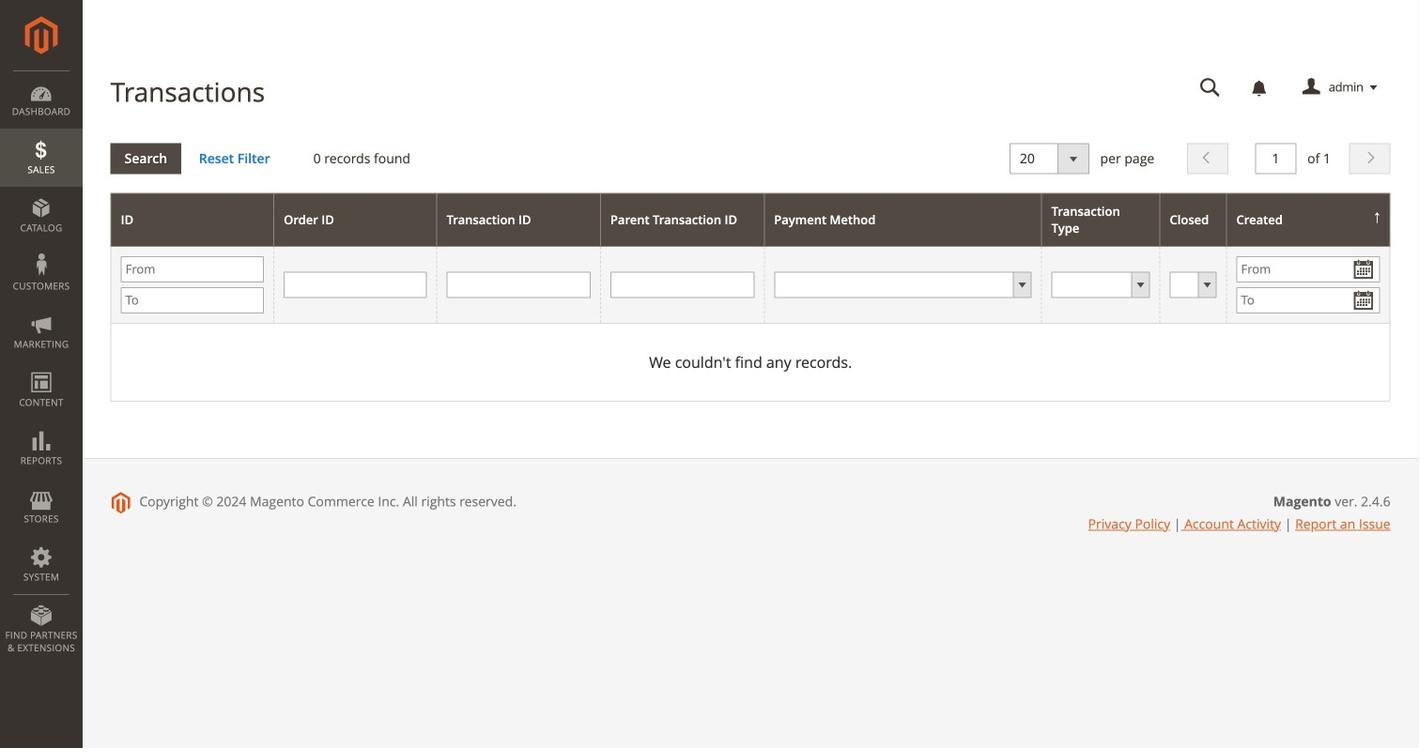 Task type: describe. For each thing, give the bounding box(es) containing it.
from text field for to text field
[[1237, 256, 1381, 283]]

magento admin panel image
[[25, 16, 58, 54]]

from text field for to text box
[[121, 256, 264, 283]]



Task type: locate. For each thing, give the bounding box(es) containing it.
1 from text field from the left
[[121, 256, 264, 283]]

To text field
[[1237, 287, 1381, 314]]

None text field
[[1256, 143, 1297, 174], [284, 272, 427, 298], [611, 272, 755, 298], [1256, 143, 1297, 174], [284, 272, 427, 298], [611, 272, 755, 298]]

From text field
[[121, 256, 264, 283], [1237, 256, 1381, 283]]

None text field
[[1187, 71, 1234, 104], [447, 272, 591, 298], [1187, 71, 1234, 104], [447, 272, 591, 298]]

menu bar
[[0, 70, 83, 664]]

from text field up to text field
[[1237, 256, 1381, 283]]

1 horizontal spatial from text field
[[1237, 256, 1381, 283]]

2 from text field from the left
[[1237, 256, 1381, 283]]

To text field
[[121, 287, 264, 314]]

from text field up to text box
[[121, 256, 264, 283]]

0 horizontal spatial from text field
[[121, 256, 264, 283]]



Task type: vqa. For each thing, say whether or not it's contained in the screenshot.
1st FROM text field from the right
yes



